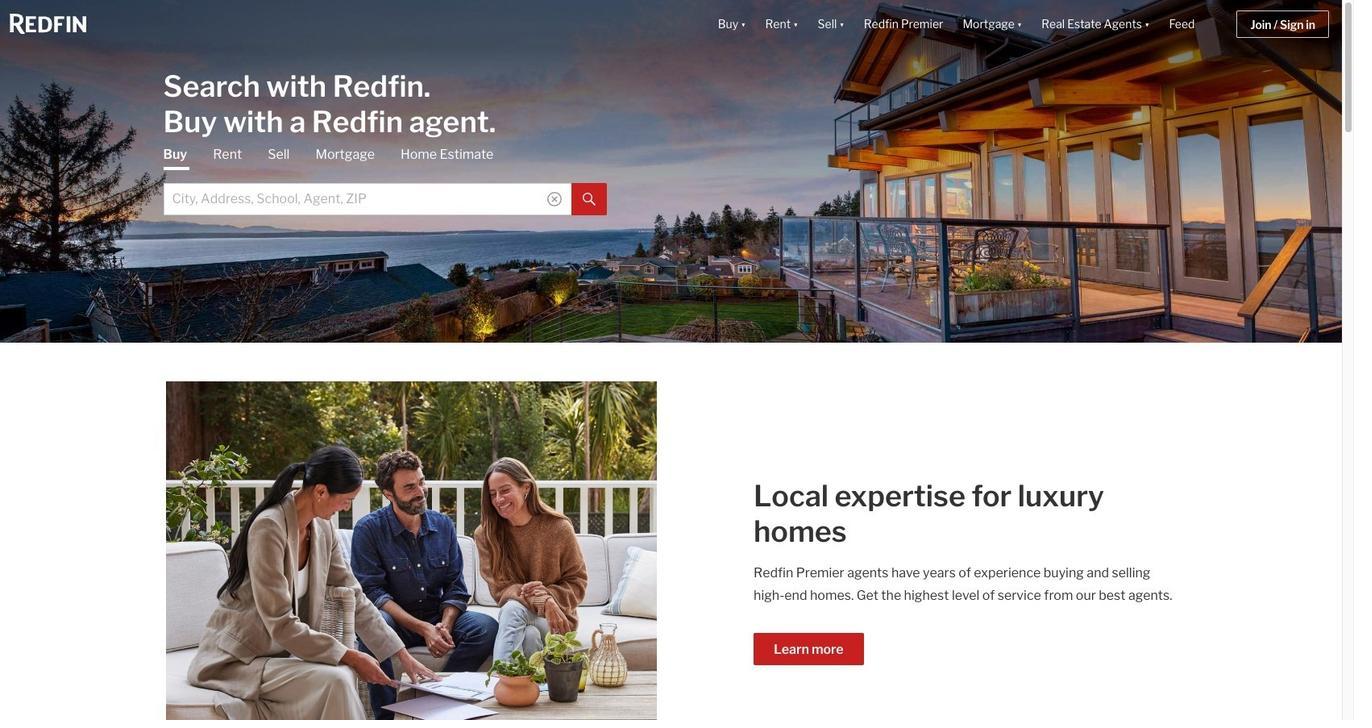 Task type: locate. For each thing, give the bounding box(es) containing it.
a woman showing a document for a backyard consultation. image
[[167, 381, 658, 720]]

tab list
[[163, 146, 607, 215]]

submit search image
[[583, 193, 596, 206]]



Task type: vqa. For each thing, say whether or not it's contained in the screenshot.
tab list
yes



Task type: describe. For each thing, give the bounding box(es) containing it.
search input image
[[547, 192, 562, 206]]

City, Address, School, Agent, ZIP search field
[[163, 183, 571, 215]]



